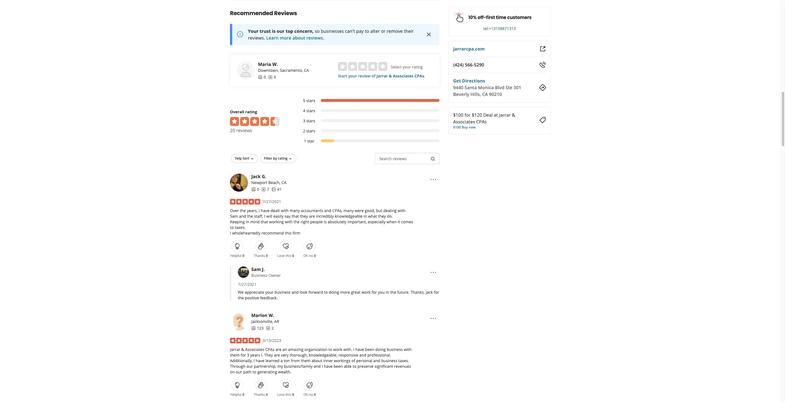 Task type: vqa. For each thing, say whether or not it's contained in the screenshot.
the right 'rating'
yes



Task type: locate. For each thing, give the bounding box(es) containing it.
taxes. down keeping
[[235, 225, 246, 230]]

from
[[291, 358, 300, 363]]

rating element
[[338, 62, 388, 71]]

appreciate
[[245, 290, 264, 295]]

thanks 0 for jack
[[254, 253, 268, 258]]

1 horizontal spatial your
[[348, 73, 357, 79]]

1 vertical spatial no
[[309, 392, 313, 397]]

0 horizontal spatial 3
[[247, 352, 249, 358]]

concern,
[[294, 28, 314, 34]]

oh for jack g.
[[304, 253, 308, 258]]

4 stars from the top
[[306, 128, 315, 134]]

1 vertical spatial is
[[324, 219, 327, 225]]

1 thanks from the top
[[254, 253, 265, 258]]

associates down $120 at the right
[[453, 119, 475, 125]]

for
[[465, 112, 471, 118], [372, 290, 377, 295], [434, 290, 439, 295], [241, 352, 246, 358]]

reviews right 20
[[236, 127, 252, 134]]

0 horizontal spatial reviews
[[236, 127, 252, 134]]

with up say
[[281, 208, 289, 213]]

$100 buy now link
[[453, 125, 476, 130]]

0 vertical spatial menu image
[[430, 269, 437, 276]]

w. inside marlon w. jacksonville, ar
[[269, 312, 274, 319]]

more down 'top'
[[280, 35, 291, 41]]

work left with.
[[333, 347, 342, 352]]

cpas inside $100 for $120 deal at jarrar & associates cpas $100 buy now
[[476, 119, 487, 125]]

16 friends v2 image
[[251, 187, 256, 192]]

good,
[[365, 208, 375, 213]]

2 thanks from the top
[[254, 392, 265, 397]]

our up path
[[247, 364, 253, 369]]

1 horizontal spatial cpas
[[415, 73, 424, 79]]

7/27/2021 up we
[[238, 282, 256, 287]]

ca inside jack g. newport beach, ca
[[282, 180, 287, 185]]

we
[[238, 290, 244, 295]]

2 horizontal spatial ca
[[482, 91, 488, 97]]

stars inside 'element'
[[306, 118, 315, 124]]

None radio
[[338, 62, 347, 71], [348, 62, 357, 71], [358, 62, 367, 71], [368, 62, 377, 71], [379, 62, 388, 71], [338, 62, 347, 71], [348, 62, 357, 71], [358, 62, 367, 71], [368, 62, 377, 71], [379, 62, 388, 71]]

(0 reactions) element
[[242, 253, 244, 258], [266, 253, 268, 258], [292, 253, 294, 258], [314, 253, 316, 258], [242, 392, 244, 397], [266, 392, 268, 397], [292, 392, 294, 397], [314, 392, 316, 397]]

menu image down jack
[[430, 315, 437, 322]]

1 $100 from the top
[[453, 112, 464, 118]]

reviews for search reviews
[[393, 156, 407, 161]]

0 horizontal spatial 7/27/2021
[[238, 282, 256, 287]]

ton
[[284, 358, 290, 363]]

more left great
[[340, 290, 350, 295]]

love
[[277, 253, 285, 258], [277, 392, 285, 397]]

1 vertical spatial about
[[312, 358, 322, 363]]

get directions 9440 santa monica blvd ste 301 beverly hills, ca 90210
[[453, 78, 521, 97]]

0 vertical spatial $100
[[453, 112, 464, 118]]

top
[[286, 28, 293, 34]]

so businesses can't pay to alter or remove their reviews.
[[248, 28, 414, 41]]

1 menu image from the top
[[430, 269, 437, 276]]

1 they from the left
[[300, 214, 308, 219]]

2 many from the left
[[344, 208, 354, 213]]

of
[[372, 73, 376, 79], [352, 358, 355, 363]]

16 review v2 image
[[261, 187, 266, 192], [266, 326, 270, 331]]

they
[[264, 352, 273, 358]]

1 vertical spatial 3
[[247, 352, 249, 358]]

overall
[[230, 109, 244, 115]]

reviews element containing 0
[[268, 74, 276, 80]]

more inside 7/27/2021 we appreciate your business and look forward to doing more great work for you in the future. thanks, jack for the positive feedback.
[[340, 290, 350, 295]]

2 thanks 0 from the top
[[254, 392, 268, 397]]

love this 0
[[277, 253, 294, 258], [277, 392, 294, 397]]

i up staff,
[[259, 208, 260, 213]]

in inside 7/27/2021 we appreciate your business and look forward to doing more great work for you in the future. thanks, jack for the positive feedback.
[[386, 290, 389, 295]]

associates inside $100 for $120 deal at jarrar & associates cpas $100 buy now
[[453, 119, 475, 125]]

stars right 5
[[306, 98, 315, 103]]

0 vertical spatial 16 review v2 image
[[261, 187, 266, 192]]

2 reviews. from the left
[[306, 35, 324, 41]]

1 vertical spatial 16 friends v2 image
[[251, 326, 256, 331]]

rating right select
[[412, 64, 423, 70]]

$100 up $100 buy now link
[[453, 112, 464, 118]]

downtown,
[[258, 68, 279, 73]]

0 vertical spatial more
[[280, 35, 291, 41]]

do.
[[387, 214, 393, 219]]

an
[[283, 347, 287, 352]]

dealing
[[383, 208, 397, 213]]

this inside over the years, i have dealt with many accountants and cpas, many were good, but dealing with sam and the staff, i will easily say that they are incredibly knowledgeable in what they do. keeping in mind that working with the right people is absolutely important, especially when it comes to taxes. i wholeheartedly recommend this firm
[[285, 230, 292, 236]]

24 info v2 image
[[237, 31, 244, 38]]

buy
[[462, 125, 468, 130]]

associates
[[393, 73, 414, 79], [453, 119, 475, 125], [245, 347, 264, 352]]

no for jack g.
[[309, 253, 313, 258]]

1 love this 0 from the top
[[277, 253, 294, 258]]

0 vertical spatial your
[[403, 64, 411, 70]]

thanks 0 up "j."
[[254, 253, 268, 258]]

0 vertical spatial associates
[[393, 73, 414, 79]]

1 many from the left
[[290, 208, 300, 213]]

2 horizontal spatial jarrar
[[499, 112, 511, 118]]

business up significant
[[381, 358, 397, 363]]

dealt
[[271, 208, 280, 213]]

with up the "it"
[[398, 208, 406, 213]]

24 deal v2 image
[[539, 117, 546, 124]]

love up owner
[[277, 253, 285, 258]]

stars right 4
[[306, 108, 315, 113]]

4 stars
[[303, 108, 315, 113]]

0 vertical spatial love
[[277, 253, 285, 258]]

1 vertical spatial taxes.
[[398, 358, 409, 363]]

can't
[[345, 28, 355, 34]]

1 horizontal spatial they
[[378, 214, 386, 219]]

1 vertical spatial associates
[[453, 119, 475, 125]]

1 5 star rating image from the top
[[230, 199, 260, 205]]

123
[[257, 326, 264, 331]]

love this 0 down wealth.
[[277, 392, 294, 397]]

wholeheartedly
[[232, 230, 261, 236]]

customers
[[507, 14, 532, 21]]

1 horizontal spatial our
[[247, 364, 253, 369]]

menu image
[[430, 269, 437, 276], [430, 315, 437, 322]]

2 vertical spatial rating
[[278, 156, 288, 161]]

thanks for jack
[[254, 253, 265, 258]]

more inside the info alert
[[280, 35, 291, 41]]

1 vertical spatial your
[[348, 73, 357, 79]]

recommended reviews element
[[212, 0, 457, 402]]

helpful
[[230, 253, 242, 258], [230, 392, 242, 397]]

is down incredibly
[[324, 219, 327, 225]]

many
[[290, 208, 300, 213], [344, 208, 354, 213]]

1 reviews. from the left
[[248, 35, 265, 41]]

photo of jack g. image
[[230, 174, 248, 192]]

0 vertical spatial 3
[[303, 118, 305, 124]]

rating inside popup button
[[278, 156, 288, 161]]

2 vertical spatial &
[[241, 347, 244, 352]]

filter reviews by 1 star rating element
[[297, 138, 439, 144]]

oh no 0 for marlon w.
[[304, 392, 316, 397]]

1 horizontal spatial 3
[[303, 118, 305, 124]]

to up knowledgeable,
[[329, 347, 332, 352]]

pay
[[356, 28, 364, 34]]

years,
[[247, 208, 258, 213]]

3 stars from the top
[[306, 118, 315, 124]]

work right great
[[362, 290, 371, 295]]

1 helpful 0 from the top
[[230, 253, 244, 258]]

very
[[281, 352, 289, 358]]

your
[[403, 64, 411, 70], [348, 73, 357, 79], [265, 290, 274, 295]]

learn
[[266, 35, 279, 41]]

1 vertical spatial that
[[261, 219, 268, 225]]

1 vertical spatial them
[[301, 358, 311, 363]]

get
[[453, 78, 461, 84]]

0 vertical spatial doing
[[329, 290, 339, 295]]

future.
[[397, 290, 410, 295]]

w. inside maria w. downtown, sacramento, ca
[[272, 61, 278, 67]]

in left what
[[364, 214, 367, 219]]

love for g.
[[277, 253, 285, 258]]

taxes. up revenues
[[398, 358, 409, 363]]

to right 'pay'
[[365, 28, 369, 34]]

3 inside 'element'
[[303, 118, 305, 124]]

0 vertical spatial our
[[277, 28, 285, 34]]

personal
[[356, 358, 372, 363]]

business inside 7/27/2021 we appreciate your business and look forward to doing more great work for you in the future. thanks, jack for the positive feedback.
[[275, 290, 291, 295]]

learned
[[266, 358, 280, 363]]

staff,
[[254, 214, 263, 219]]

of inside jarrar & associates cpas are an amazing organization to work with. i have been doing business with them for 3 years l. they are very thorough, knowledgeable, responsive and professional. additionally, i have learned a ton from them about inner workings of personal and business taxes. through our partnership, my business/family and i have been able to preserve significant revenues on our path to generating wealth.
[[352, 358, 355, 363]]

ca right sacramento,
[[304, 68, 309, 73]]

love this 0 up owner
[[277, 253, 294, 258]]

them down thorough,
[[301, 358, 311, 363]]

reviews for 20 reviews
[[236, 127, 252, 134]]

2 oh no 0 from the top
[[304, 392, 316, 397]]

reviews element
[[268, 74, 276, 80], [261, 187, 269, 192], [266, 326, 274, 331]]

5 star rating image up years,
[[230, 199, 260, 205]]

friends element
[[258, 74, 266, 80], [251, 187, 259, 192], [251, 326, 264, 331]]

cpas down select your rating
[[415, 73, 424, 79]]

cpas inside jarrar & associates cpas are an amazing organization to work with. i have been doing business with them for 3 years l. they are very thorough, knowledgeable, responsive and professional. additionally, i have learned a ton from them about inner workings of personal and business taxes. through our partnership, my business/family and i have been able to preserve significant revenues on our path to generating wealth.
[[265, 347, 275, 352]]

for up additionally,
[[241, 352, 246, 358]]

for left $120 at the right
[[465, 112, 471, 118]]

sam
[[230, 214, 238, 219], [251, 266, 261, 273]]

1 vertical spatial more
[[340, 290, 350, 295]]

1 vertical spatial cpas
[[476, 119, 487, 125]]

w. up "downtown,"
[[272, 61, 278, 67]]

sacramento,
[[280, 68, 303, 73]]

directions
[[462, 78, 485, 84]]

recommended reviews
[[230, 9, 297, 17]]

16 photos v2 image
[[272, 187, 276, 192]]

0 vertical spatial &
[[389, 73, 392, 79]]

by
[[273, 156, 277, 161]]

business up professional.
[[387, 347, 403, 352]]

2 horizontal spatial &
[[512, 112, 515, 118]]

1 vertical spatial 16 review v2 image
[[266, 326, 270, 331]]

16 review v2 image right 123
[[266, 326, 270, 331]]

20 reviews
[[230, 127, 252, 134]]

0 vertical spatial this
[[285, 230, 292, 236]]

friends element containing 123
[[251, 326, 264, 331]]

1 vertical spatial 7/27/2021
[[238, 282, 256, 287]]

our down through
[[236, 369, 242, 375]]

thanks 0 down generating
[[254, 392, 268, 397]]

1 horizontal spatial is
[[324, 219, 327, 225]]

helpful up 'photo of sam j.'
[[230, 253, 242, 258]]

professional.
[[367, 352, 391, 358]]

0 horizontal spatial in
[[246, 219, 249, 225]]

filter by rating button
[[260, 154, 296, 163]]

2 helpful 0 from the top
[[230, 392, 244, 397]]

2 love from the top
[[277, 392, 285, 397]]

ca inside maria w. downtown, sacramento, ca
[[304, 68, 309, 73]]

amazing
[[288, 347, 304, 352]]

0 horizontal spatial jarrar
[[230, 347, 240, 352]]

1 no from the top
[[309, 253, 313, 258]]

5290
[[474, 62, 484, 68]]

sam down "over"
[[230, 214, 238, 219]]

they down but at the bottom
[[378, 214, 386, 219]]

10%
[[468, 14, 477, 21]]

16 review v2 image for w.
[[266, 326, 270, 331]]

business
[[275, 290, 291, 295], [387, 347, 403, 352], [381, 358, 397, 363]]

2 stars from the top
[[306, 108, 315, 113]]

to right "able"
[[353, 364, 356, 369]]

0 horizontal spatial they
[[300, 214, 308, 219]]

doing inside 7/27/2021 we appreciate your business and look forward to doing more great work for you in the future. thanks, jack for the positive feedback.
[[329, 290, 339, 295]]

been down workings
[[334, 364, 343, 369]]

2 right 123
[[272, 326, 274, 331]]

1 stars from the top
[[306, 98, 315, 103]]

alter
[[370, 28, 380, 34]]

0 vertical spatial 7/27/2021
[[263, 199, 281, 204]]

stars up star
[[306, 128, 315, 134]]

are
[[309, 214, 315, 219], [276, 347, 282, 352], [274, 352, 280, 358]]

0 vertical spatial w.
[[272, 61, 278, 67]]

jarrar right the review
[[377, 73, 388, 79]]

ca for g.
[[282, 180, 287, 185]]

photo of marlon w. image
[[230, 313, 248, 331]]

cpas down $120 at the right
[[476, 119, 487, 125]]

2 inside filter reviews by 2 stars rating element
[[303, 128, 305, 134]]

2 vertical spatial ca
[[282, 180, 287, 185]]

reviews.
[[248, 35, 265, 41], [306, 35, 324, 41]]

& down select
[[389, 73, 392, 79]]

2 up 1
[[303, 128, 305, 134]]

2
[[303, 128, 305, 134], [272, 326, 274, 331]]

2 inside reviews element
[[272, 326, 274, 331]]

are down 'accountants'
[[309, 214, 315, 219]]

24 external link v2 image
[[539, 45, 546, 52]]

2 vertical spatial are
[[274, 352, 280, 358]]

your
[[248, 28, 259, 34]]

love down wealth.
[[277, 392, 285, 397]]

reviews element for marlon
[[266, 326, 274, 331]]

1 vertical spatial w.
[[269, 312, 274, 319]]

16 review v2 image for g.
[[261, 187, 266, 192]]

0 vertical spatial reviews element
[[268, 74, 276, 80]]

1 horizontal spatial about
[[312, 358, 322, 363]]

0 vertical spatial oh no 0
[[304, 253, 316, 258]]

& inside $100 for $120 deal at jarrar & associates cpas $100 buy now
[[512, 112, 515, 118]]

0 horizontal spatial sam
[[230, 214, 238, 219]]

our left 'top'
[[277, 28, 285, 34]]

1 love from the top
[[277, 253, 285, 258]]

1 helpful from the top
[[230, 253, 242, 258]]

and
[[324, 208, 331, 213], [239, 214, 246, 219], [292, 290, 299, 295], [359, 352, 366, 358], [373, 358, 380, 363], [314, 364, 321, 369]]

0 vertical spatial sam
[[230, 214, 238, 219]]

2 $100 from the top
[[453, 125, 461, 130]]

love for w.
[[277, 392, 285, 397]]

1 horizontal spatial 2
[[303, 128, 305, 134]]

16 friends v2 image
[[258, 75, 263, 79], [251, 326, 256, 331]]

helpful down on
[[230, 392, 242, 397]]

1 horizontal spatial in
[[364, 214, 367, 219]]

2 vertical spatial business
[[381, 358, 397, 363]]

stars for 2 stars
[[306, 128, 315, 134]]

2 helpful from the top
[[230, 392, 242, 397]]

look
[[300, 290, 307, 295]]

w. up jacksonville,
[[269, 312, 274, 319]]

helpful for marlon w.
[[230, 392, 242, 397]]

inner
[[323, 358, 333, 363]]

friends element down newport
[[251, 187, 259, 192]]

the right "over"
[[240, 208, 246, 213]]

jarrar right at
[[499, 112, 511, 118]]

0 horizontal spatial 16 friends v2 image
[[251, 326, 256, 331]]

thanks down generating
[[254, 392, 265, 397]]

0 vertical spatial helpful 0
[[230, 253, 244, 258]]

about inside jarrar & associates cpas are an amazing organization to work with. i have been doing business with them for 3 years l. they are very thorough, knowledgeable, responsive and professional. additionally, i have learned a ton from them about inner workings of personal and business taxes. through our partnership, my business/family and i have been able to preserve significant revenues on our path to generating wealth.
[[312, 358, 322, 363]]

reviews element containing 7
[[261, 187, 269, 192]]

stars for 3 stars
[[306, 118, 315, 124]]

they up right
[[300, 214, 308, 219]]

7/27/2021 inside 7/27/2021 we appreciate your business and look forward to doing more great work for you in the future. thanks, jack for the positive feedback.
[[238, 282, 256, 287]]

j.
[[262, 266, 265, 273]]

1 vertical spatial helpful
[[230, 392, 242, 397]]

0 vertical spatial friends element
[[258, 74, 266, 80]]

2 vertical spatial this
[[286, 392, 291, 397]]

menu image up jack
[[430, 269, 437, 276]]

been
[[365, 347, 374, 352], [334, 364, 343, 369]]

friends element left 16 review v2 image
[[258, 74, 266, 80]]

2 vertical spatial cpas
[[265, 347, 275, 352]]

for right jack
[[434, 290, 439, 295]]

them up additionally,
[[230, 352, 240, 358]]

have up 'will'
[[261, 208, 270, 213]]

& inside jarrar & associates cpas are an amazing organization to work with. i have been doing business with them for 3 years l. they are very thorough, knowledgeable, responsive and professional. additionally, i have learned a ton from them about inner workings of personal and business taxes. through our partnership, my business/family and i have been able to preserve significant revenues on our path to generating wealth.
[[241, 347, 244, 352]]

1 vertical spatial reviews
[[393, 156, 407, 161]]

love this 0 for jack g.
[[277, 253, 294, 258]]

5 star rating image
[[230, 199, 260, 205], [230, 338, 260, 343]]

friends element down jacksonville,
[[251, 326, 264, 331]]

reviews element for jack
[[261, 187, 269, 192]]

w.
[[272, 61, 278, 67], [269, 312, 274, 319]]

start
[[338, 73, 347, 79]]

about down knowledgeable,
[[312, 358, 322, 363]]

0 horizontal spatial been
[[334, 364, 343, 369]]

1 vertical spatial $100
[[453, 125, 461, 130]]

16 friends v2 image for maria
[[258, 75, 263, 79]]

incredibly
[[316, 214, 334, 219]]

and up incredibly
[[324, 208, 331, 213]]

time
[[496, 14, 506, 21]]

reviews element right 123
[[266, 326, 274, 331]]

1 vertical spatial ca
[[482, 91, 488, 97]]

2 vertical spatial reviews element
[[266, 326, 274, 331]]

knowledgeable
[[335, 214, 363, 219]]

business up "feedback."
[[275, 290, 291, 295]]

2 horizontal spatial rating
[[412, 64, 423, 70]]

2 5 star rating image from the top
[[230, 338, 260, 343]]

and up personal
[[359, 352, 366, 358]]

7/27/2021 for 7/27/2021 we appreciate your business and look forward to doing more great work for you in the future. thanks, jack for the positive feedback.
[[238, 282, 256, 287]]

$100 for $120 deal at jarrar & associates cpas $100 buy now
[[453, 112, 515, 130]]

about inside the info alert
[[293, 35, 305, 41]]

1 thanks 0 from the top
[[254, 253, 268, 258]]

are up learned
[[274, 352, 280, 358]]

0 vertical spatial is
[[272, 28, 276, 34]]

1 horizontal spatial rating
[[278, 156, 288, 161]]

1 horizontal spatial sam
[[251, 266, 261, 273]]

  text field
[[375, 153, 439, 164]]

3 left 'years'
[[247, 352, 249, 358]]

monica
[[478, 84, 494, 91]]

3 down 4
[[303, 118, 305, 124]]

your for start
[[348, 73, 357, 79]]

1 vertical spatial reviews element
[[261, 187, 269, 192]]

2 vertical spatial associates
[[245, 347, 264, 352]]

2 oh from the top
[[304, 392, 308, 397]]

1 vertical spatial helpful 0
[[230, 392, 244, 397]]

what
[[368, 214, 377, 219]]

0 horizontal spatial that
[[261, 219, 268, 225]]

business
[[251, 273, 268, 278]]

your up "feedback."
[[265, 290, 274, 295]]

say
[[285, 214, 291, 219]]

7/27/2021
[[263, 199, 281, 204], [238, 282, 256, 287]]

many up knowledgeable
[[344, 208, 354, 213]]

filter reviews by 2 stars rating element
[[297, 128, 439, 134]]

reviews element containing 2
[[266, 326, 274, 331]]

0 vertical spatial taxes.
[[235, 225, 246, 230]]

0 horizontal spatial &
[[241, 347, 244, 352]]

reviews. inside so businesses can't pay to alter or remove their reviews.
[[248, 35, 265, 41]]

2 no from the top
[[309, 392, 313, 397]]

ca inside get directions 9440 santa monica blvd ste 301 beverly hills, ca 90210
[[482, 91, 488, 97]]

reviews right search
[[393, 156, 407, 161]]

0 vertical spatial 5 star rating image
[[230, 199, 260, 205]]

oh no 0 for jack g.
[[304, 253, 316, 258]]

2 menu image from the top
[[430, 315, 437, 322]]

0 vertical spatial been
[[365, 347, 374, 352]]

1 vertical spatial thanks 0
[[254, 392, 268, 397]]

cpas up they
[[265, 347, 275, 352]]

reviews. down so
[[306, 35, 324, 41]]

0 vertical spatial business
[[275, 290, 291, 295]]

0 horizontal spatial is
[[272, 28, 276, 34]]

0 vertical spatial thanks 0
[[254, 253, 268, 258]]

blvd
[[495, 84, 504, 91]]

helpful 0
[[230, 253, 244, 258], [230, 392, 244, 397]]

0 horizontal spatial about
[[293, 35, 305, 41]]

with.
[[343, 347, 352, 352]]

photos element
[[272, 187, 282, 192]]

24 phone v2 image
[[539, 61, 546, 68]]

i down knowledgeable,
[[322, 364, 323, 369]]

sam up business
[[251, 266, 261, 273]]

stars for 4 stars
[[306, 108, 315, 113]]

& up additionally,
[[241, 347, 244, 352]]

thanks 0
[[254, 253, 268, 258], [254, 392, 268, 397]]

0 vertical spatial 16 friends v2 image
[[258, 75, 263, 79]]

2 horizontal spatial associates
[[453, 119, 475, 125]]

our inside the info alert
[[277, 28, 285, 34]]

1 horizontal spatial doing
[[375, 347, 386, 352]]

reviews. down your
[[248, 35, 265, 41]]

newport
[[251, 180, 267, 185]]

rating left 16 chevron down v2 icon at the left of the page
[[278, 156, 288, 161]]

16 review v2 image
[[268, 75, 273, 79]]

2 love this 0 from the top
[[277, 392, 294, 397]]

our
[[277, 28, 285, 34], [247, 364, 253, 369], [236, 369, 242, 375]]

0 horizontal spatial reviews.
[[248, 35, 265, 41]]

w. for marlon w.
[[269, 312, 274, 319]]

thanks up "j."
[[254, 253, 265, 258]]

0 horizontal spatial your
[[265, 290, 274, 295]]

1 horizontal spatial 7/27/2021
[[263, 199, 281, 204]]

filter
[[264, 156, 272, 161]]

marlon
[[251, 312, 267, 319]]

through
[[230, 364, 246, 369]]

that down 'will'
[[261, 219, 268, 225]]

doing right forward
[[329, 290, 339, 295]]

is inside the info alert
[[272, 28, 276, 34]]

1 oh from the top
[[304, 253, 308, 258]]

7/27/2021 up the dealt
[[263, 199, 281, 204]]

16 review v2 image left the 7
[[261, 187, 266, 192]]

1 oh no 0 from the top
[[304, 253, 316, 258]]

rating for select your rating
[[412, 64, 423, 70]]

of down responsive
[[352, 358, 355, 363]]

in left mind
[[246, 219, 249, 225]]

2 vertical spatial your
[[265, 290, 274, 295]]

2 vertical spatial in
[[386, 290, 389, 295]]

2 horizontal spatial our
[[277, 28, 285, 34]]



Task type: describe. For each thing, give the bounding box(es) containing it.
your inside 7/27/2021 we appreciate your business and look forward to doing more great work for you in the future. thanks, jack for the positive feedback.
[[265, 290, 274, 295]]

rating for filter by rating
[[278, 156, 288, 161]]

santa
[[465, 84, 477, 91]]

friends element for marlon w.
[[251, 326, 264, 331]]

for inside jarrar & associates cpas are an amazing organization to work with. i have been doing business with them for 3 years l. they are very thorough, knowledgeable, responsive and professional. additionally, i have learned a ton from them about inner workings of personal and business taxes. through our partnership, my business/family and i have been able to preserve significant revenues on our path to generating wealth.
[[241, 352, 246, 358]]

to right path
[[253, 369, 256, 375]]

2 for 2
[[272, 326, 274, 331]]

thanks 0 for marlon
[[254, 392, 268, 397]]

1 horizontal spatial associates
[[393, 73, 414, 79]]

doing inside jarrar & associates cpas are an amazing organization to work with. i have been doing business with them for 3 years l. they are very thorough, knowledgeable, responsive and professional. additionally, i have learned a ton from them about inner workings of personal and business taxes. through our partnership, my business/family and i have been able to preserve significant revenues on our path to generating wealth.
[[375, 347, 386, 352]]

you
[[378, 290, 385, 295]]

marlon w. jacksonville, ar
[[251, 312, 279, 324]]

and up keeping
[[239, 214, 246, 219]]

jarrar inside jarrar & associates cpas are an amazing organization to work with. i have been doing business with them for 3 years l. they are very thorough, knowledgeable, responsive and professional. additionally, i have learned a ton from them about inner workings of personal and business taxes. through our partnership, my business/family and i have been able to preserve significant revenues on our path to generating wealth.
[[230, 347, 240, 352]]

2 stars
[[303, 128, 315, 134]]

responsive
[[339, 352, 358, 358]]

search image
[[431, 156, 435, 161]]

stars for 5 stars
[[306, 98, 315, 103]]

1 vertical spatial our
[[247, 364, 253, 369]]

filter reviews by 3 stars rating element
[[297, 118, 439, 124]]

filter reviews by 4 stars rating element
[[297, 108, 439, 114]]

1 horizontal spatial been
[[365, 347, 374, 352]]

4
[[303, 108, 305, 113]]

beach,
[[268, 180, 281, 185]]

beverly
[[453, 91, 469, 97]]

trust
[[260, 28, 271, 34]]

or
[[381, 28, 386, 34]]

w. for maria w.
[[272, 61, 278, 67]]

photo of maria w. image
[[237, 62, 255, 80]]

0 horizontal spatial rating
[[245, 109, 257, 115]]

cpas,
[[332, 208, 343, 213]]

2 for 2 stars
[[303, 128, 305, 134]]

(no rating) image
[[338, 62, 388, 71]]

ca for w.
[[304, 68, 309, 73]]

0 horizontal spatial our
[[236, 369, 242, 375]]

1 vertical spatial been
[[334, 364, 343, 369]]

jarrar inside $100 for $120 deal at jarrar & associates cpas $100 buy now
[[499, 112, 511, 118]]

learn more about reviews. link
[[266, 35, 324, 41]]

i left 'will'
[[264, 214, 265, 219]]

great
[[351, 290, 361, 295]]

the left right
[[294, 219, 300, 225]]

workings
[[334, 358, 351, 363]]

i right with.
[[353, 347, 354, 352]]

helpful 0 for jack g.
[[230, 253, 244, 258]]

jack
[[426, 290, 433, 295]]

0 vertical spatial of
[[372, 73, 376, 79]]

partnership,
[[254, 364, 276, 369]]

firm
[[293, 230, 300, 236]]

comes
[[401, 219, 413, 225]]

$120
[[472, 112, 482, 118]]

close image
[[425, 31, 432, 38]]

for inside $100 for $120 deal at jarrar & associates cpas $100 buy now
[[465, 112, 471, 118]]

ste
[[506, 84, 512, 91]]

forward
[[309, 290, 323, 295]]

business/family
[[284, 364, 313, 369]]

16 chevron down v2 image
[[288, 157, 293, 161]]

10% off-first time customers
[[468, 14, 532, 21]]

and inside 7/27/2021 we appreciate your business and look forward to doing more great work for you in the future. thanks, jack for the positive feedback.
[[292, 290, 299, 295]]

5 star rating image for jack
[[230, 199, 260, 205]]

reviews element for maria
[[268, 74, 276, 80]]

i down keeping
[[230, 230, 231, 236]]

the down years,
[[247, 214, 253, 219]]

jack
[[251, 173, 261, 180]]

1 vertical spatial are
[[276, 347, 282, 352]]

no for marlon w.
[[309, 392, 313, 397]]

keeping
[[230, 219, 245, 225]]

your for select
[[403, 64, 411, 70]]

  text field inside the recommended reviews element
[[375, 153, 439, 164]]

taxes. inside jarrar & associates cpas are an amazing organization to work with. i have been doing business with them for 3 years l. they are very thorough, knowledgeable, responsive and professional. additionally, i have learned a ton from them about inner workings of personal and business taxes. through our partnership, my business/family and i have been able to preserve significant revenues on our path to generating wealth.
[[398, 358, 409, 363]]

love this 0 for marlon w.
[[277, 392, 294, 397]]

maria w. link
[[258, 61, 278, 67]]

1 vertical spatial in
[[246, 219, 249, 225]]

thanks for marlon
[[254, 392, 265, 397]]

0 vertical spatial jarrar
[[377, 73, 388, 79]]

1
[[304, 138, 306, 144]]

sam inside over the years, i have dealt with many accountants and cpas, many were good, but dealing with sam and the staff, i will easily say that they are incredibly knowledgeable in what they do. keeping in mind that working with the right people is absolutely important, especially when it comes to taxes. i wholeheartedly recommend this firm
[[230, 214, 238, 219]]

jack g. newport beach, ca
[[251, 173, 287, 185]]

over the years, i have dealt with many accountants and cpas, many were good, but dealing with sam and the staff, i will easily say that they are incredibly knowledgeable in what they do. keeping in mind that working with the right people is absolutely important, especially when it comes to taxes. i wholeheartedly recommend this firm
[[230, 208, 413, 236]]

7/27/2021 for 7/27/2021
[[263, 199, 281, 204]]

16 friends v2 image for marlon
[[251, 326, 256, 331]]

this for jack g.
[[286, 253, 291, 258]]

the left future.
[[390, 290, 396, 295]]

filter by rating
[[264, 156, 288, 161]]

organization
[[305, 347, 327, 352]]

associates inside jarrar & associates cpas are an amazing organization to work with. i have been doing business with them for 3 years l. they are very thorough, knowledgeable, responsive and professional. additionally, i have learned a ton from them about inner workings of personal and business taxes. through our partnership, my business/family and i have been able to preserve significant revenues on our path to generating wealth.
[[245, 347, 264, 352]]

off-
[[478, 14, 486, 21]]

566-
[[465, 62, 474, 68]]

90210
[[489, 91, 502, 97]]

sam j. business owner
[[251, 266, 281, 278]]

with inside jarrar & associates cpas are an amazing organization to work with. i have been doing business with them for 3 years l. they are very thorough, knowledgeable, responsive and professional. additionally, i have learned a ton from them about inner workings of personal and business taxes. through our partnership, my business/family and i have been able to preserve significant revenues on our path to generating wealth.
[[404, 347, 412, 352]]

so
[[315, 28, 320, 34]]

are inside over the years, i have dealt with many accountants and cpas, many were good, but dealing with sam and the staff, i will easily say that they are incredibly knowledgeable in what they do. keeping in mind that working with the right people is absolutely important, especially when it comes to taxes. i wholeheartedly recommend this firm
[[309, 214, 315, 219]]

to inside 7/27/2021 we appreciate your business and look forward to doing more great work for you in the future. thanks, jack for the positive feedback.
[[324, 290, 328, 295]]

to inside over the years, i have dealt with many accountants and cpas, many were good, but dealing with sam and the staff, i will easily say that they are incredibly knowledgeable in what they do. keeping in mind that working with the right people is absolutely important, especially when it comes to taxes. i wholeheartedly recommend this firm
[[230, 225, 234, 230]]

friends element for maria w.
[[258, 74, 266, 80]]

menu image for we appreciate your business and look forward to doing more great work for you in the future. thanks, jack for the positive feedback.
[[430, 269, 437, 276]]

0 vertical spatial that
[[292, 214, 299, 219]]

able
[[344, 364, 352, 369]]

path
[[243, 369, 252, 375]]

menu image for 3/13/2023
[[430, 315, 437, 322]]

0 vertical spatial in
[[364, 214, 367, 219]]

and down professional.
[[373, 358, 380, 363]]

right
[[301, 219, 309, 225]]

for left you
[[372, 290, 377, 295]]

have right with.
[[355, 347, 364, 352]]

absolutely
[[328, 219, 347, 225]]

learn more about reviews.
[[266, 35, 324, 41]]

additionally,
[[230, 358, 253, 363]]

significant
[[375, 364, 393, 369]]

overall rating
[[230, 109, 257, 115]]

hills,
[[471, 91, 481, 97]]

remove
[[387, 28, 403, 34]]

have down inner
[[324, 364, 333, 369]]

to inside so businesses can't pay to alter or remove their reviews.
[[365, 28, 369, 34]]

start your review of jarrar & associates cpas .
[[338, 73, 425, 79]]

marlon w. link
[[251, 312, 274, 319]]

jarrarcpa.com link
[[453, 46, 485, 52]]

7/27/2021 we appreciate your business and look forward to doing more great work for you in the future. thanks, jack for the positive feedback.
[[238, 282, 439, 301]]

filter reviews by 5 stars rating element
[[297, 98, 439, 104]]

photo of sam j. image
[[238, 267, 249, 278]]

with down say
[[285, 219, 293, 225]]

feedback.
[[260, 295, 278, 301]]

0 horizontal spatial them
[[230, 352, 240, 358]]

1 vertical spatial business
[[387, 347, 403, 352]]

years
[[250, 352, 260, 358]]

l.
[[261, 352, 263, 358]]

helpful 0 for marlon w.
[[230, 392, 244, 397]]

1 horizontal spatial &
[[389, 73, 392, 79]]

g.
[[262, 173, 266, 180]]

review
[[358, 73, 371, 79]]

0 vertical spatial cpas
[[415, 73, 424, 79]]

people
[[310, 219, 323, 225]]

1 star
[[304, 138, 314, 144]]

search reviews
[[379, 156, 407, 161]]

5 stars
[[303, 98, 315, 103]]

have down l.
[[256, 358, 265, 363]]

menu image
[[430, 176, 437, 183]]

mind
[[250, 219, 260, 225]]

24 directions v2 image
[[539, 84, 546, 91]]

their
[[404, 28, 414, 34]]

recommend
[[262, 230, 284, 236]]

1 horizontal spatial them
[[301, 358, 311, 363]]

4.5 star rating image
[[230, 117, 279, 126]]

positive
[[245, 295, 259, 301]]

5 star rating image for marlon
[[230, 338, 260, 343]]

3 inside jarrar & associates cpas are an amazing organization to work with. i have been doing business with them for 3 years l. they are very thorough, knowledgeable, responsive and professional. additionally, i have learned a ton from them about inner workings of personal and business taxes. through our partnership, my business/family and i have been able to preserve significant revenues on our path to generating wealth.
[[247, 352, 249, 358]]

jack g. link
[[251, 173, 266, 180]]

i down 'years'
[[254, 358, 255, 363]]

but
[[376, 208, 382, 213]]

thorough,
[[290, 352, 308, 358]]

and down knowledgeable,
[[314, 364, 321, 369]]

3/13/2023
[[263, 338, 281, 343]]

5
[[303, 98, 305, 103]]

helpful for jack g.
[[230, 253, 242, 258]]

is inside over the years, i have dealt with many accountants and cpas, many were good, but dealing with sam and the staff, i will easily say that they are incredibly knowledgeable in what they do. keeping in mind that working with the right people is absolutely important, especially when it comes to taxes. i wholeheartedly recommend this firm
[[324, 219, 327, 225]]

work inside 7/27/2021 we appreciate your business and look forward to doing more great work for you in the future. thanks, jack for the positive feedback.
[[362, 290, 371, 295]]

easily
[[273, 214, 284, 219]]

maria
[[258, 61, 271, 67]]

oh for marlon w.
[[304, 392, 308, 397]]

the down we
[[238, 295, 244, 301]]

info alert
[[230, 24, 439, 45]]

working
[[269, 219, 284, 225]]

taxes. inside over the years, i have dealt with many accountants and cpas, many were good, but dealing with sam and the staff, i will easily say that they are incredibly knowledgeable in what they do. keeping in mind that working with the right people is absolutely important, especially when it comes to taxes. i wholeheartedly recommend this firm
[[235, 225, 246, 230]]

businesses
[[321, 28, 344, 34]]

have inside over the years, i have dealt with many accountants and cpas, many were good, but dealing with sam and the staff, i will easily say that they are incredibly knowledgeable in what they do. keeping in mind that working with the right people is absolutely important, especially when it comes to taxes. i wholeheartedly recommend this firm
[[261, 208, 270, 213]]

work inside jarrar & associates cpas are an amazing organization to work with. i have been doing business with them for 3 years l. they are very thorough, knowledgeable, responsive and professional. additionally, i have learned a ton from them about inner workings of personal and business taxes. through our partnership, my business/family and i have been able to preserve significant revenues on our path to generating wealth.
[[333, 347, 342, 352]]

reviews
[[274, 9, 297, 17]]

this for marlon w.
[[286, 392, 291, 397]]

(424) 566-5290
[[453, 62, 484, 68]]

sam inside sam j. business owner
[[251, 266, 261, 273]]

friends element for jack g.
[[251, 187, 259, 192]]

2 they from the left
[[378, 214, 386, 219]]



